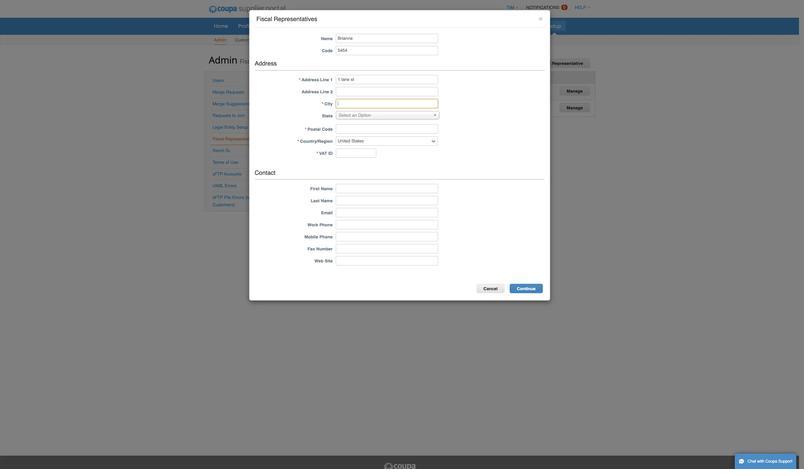 Task type: describe. For each thing, give the bounding box(es) containing it.
* vat id
[[316, 151, 333, 156]]

contact
[[255, 169, 275, 176]]

add fiscal representative link
[[522, 59, 590, 68]]

last name
[[311, 198, 333, 203]]

2 tax from the left
[[445, 75, 452, 80]]

select an option link
[[336, 111, 439, 119]]

coupa
[[766, 459, 777, 464]]

work
[[307, 223, 318, 228]]

1 manage link from the top
[[560, 86, 590, 96]]

email
[[321, 211, 333, 216]]

0 vertical spatial setup
[[548, 22, 561, 29]]

cancel button
[[476, 284, 505, 293]]

state
[[322, 113, 333, 118]]

cxml
[[213, 183, 224, 188]]

* city
[[322, 101, 333, 106]]

Work Phone text field
[[336, 220, 438, 230]]

Last Name text field
[[336, 196, 438, 206]]

chat
[[748, 459, 756, 464]]

Name text field
[[336, 34, 438, 43]]

entity
[[224, 125, 235, 130]]

terms
[[213, 160, 224, 165]]

0 vertical spatial country/region
[[319, 75, 351, 80]]

registrations
[[453, 75, 481, 80]]

merge for merge suggestions
[[213, 101, 225, 106]]

add-
[[518, 22, 529, 29]]

requests to join link
[[213, 113, 245, 118]]

sheets
[[321, 22, 337, 29]]

sourcing
[[488, 22, 508, 29]]

1 horizontal spatial setup
[[255, 37, 266, 42]]

select
[[339, 113, 351, 118]]

web
[[314, 259, 324, 264]]

site
[[325, 259, 333, 264]]

sftp for sftp file errors (to customers)
[[213, 195, 223, 200]]

1 united from the top
[[319, 86, 331, 92]]

users
[[213, 78, 224, 83]]

representatives inside admin fiscal representatives
[[257, 57, 302, 65]]

support
[[778, 459, 793, 464]]

merge requests link
[[213, 90, 244, 95]]

fax
[[308, 247, 315, 252]]

add fiscal representative
[[529, 61, 583, 66]]

an
[[352, 113, 357, 118]]

1 vertical spatial requests
[[213, 113, 231, 118]]

invoices link
[[362, 21, 390, 31]]

2 united from the top
[[319, 103, 331, 108]]

asn
[[347, 22, 356, 29]]

service/time
[[290, 22, 320, 29]]

customer setup link
[[235, 36, 267, 45]]

of
[[226, 160, 229, 165]]

users link
[[213, 78, 224, 83]]

* country/region
[[297, 139, 333, 144]]

* address line 1
[[299, 77, 333, 82]]

admin for admin
[[214, 37, 226, 42]]

2 manage link from the top
[[560, 103, 590, 112]]

1
[[330, 77, 333, 82]]

fiscal inside 'add fiscal representative' link
[[538, 61, 551, 66]]

admin link
[[214, 36, 227, 45]]

1 tax from the left
[[385, 75, 392, 80]]

address for address line 2
[[302, 89, 319, 94]]

* for * vat id
[[316, 151, 318, 156]]

work phone
[[307, 223, 333, 228]]

service/time sheets link
[[285, 21, 341, 31]]

mobile phone
[[304, 235, 333, 240]]

chat with coupa support
[[748, 459, 793, 464]]

errors inside sftp file errors (to customers)
[[232, 195, 244, 200]]

Web Site text field
[[336, 256, 438, 266]]

associated tax registrations
[[421, 75, 481, 80]]

join
[[237, 113, 245, 118]]

catalogs link
[[391, 21, 420, 31]]

chat with coupa support button
[[735, 454, 797, 469]]

admin fiscal representatives
[[209, 54, 302, 66]]

1 vertical spatial address
[[302, 77, 319, 82]]

0 vertical spatial errors
[[225, 183, 237, 188]]

1 vertical spatial country/region
[[300, 139, 333, 144]]

setup link
[[543, 21, 565, 31]]

sftp for sftp accounts
[[213, 172, 223, 177]]

Mobile Phone text field
[[336, 232, 438, 242]]

fiscal right the profile
[[256, 15, 272, 22]]

business
[[425, 22, 446, 29]]

sftp accounts link
[[213, 172, 242, 177]]

cxml errors
[[213, 183, 237, 188]]

cxml errors link
[[213, 183, 237, 188]]

accounts
[[224, 172, 242, 177]]

ons
[[529, 22, 538, 29]]

* for * city
[[322, 101, 323, 106]]

select an option
[[339, 113, 371, 118]]

representative
[[552, 61, 583, 66]]

phone for work phone
[[319, 223, 333, 228]]

postal
[[308, 127, 321, 132]]

legal
[[213, 125, 223, 130]]

0 vertical spatial requests
[[226, 90, 244, 95]]

Address Line 2 text field
[[336, 87, 438, 96]]

option
[[358, 113, 371, 118]]

business performance
[[425, 22, 478, 29]]

terms of use
[[213, 160, 238, 165]]

continue button
[[510, 284, 543, 293]]

performance
[[447, 22, 478, 29]]

use
[[230, 160, 238, 165]]

Fax Number text field
[[336, 244, 438, 254]]

to
[[232, 113, 236, 118]]

mobile
[[304, 235, 318, 240]]

1 name from the top
[[321, 36, 333, 41]]

home
[[214, 22, 228, 29]]

vat
[[319, 151, 327, 156]]

address for address
[[255, 60, 277, 67]]

orders
[[263, 22, 280, 29]]



Task type: locate. For each thing, give the bounding box(es) containing it.
id up 23432
[[393, 75, 398, 80]]

suggestions
[[226, 101, 250, 106]]

coupa supplier portal image
[[204, 1, 290, 18], [383, 463, 416, 469]]

2 manage from the top
[[567, 105, 583, 110]]

merge requests
[[213, 90, 244, 95]]

address down * address line 1
[[302, 89, 319, 94]]

×
[[539, 14, 543, 22]]

0 vertical spatial admin
[[214, 37, 226, 42]]

customers)
[[213, 202, 235, 207]]

id
[[393, 75, 398, 80], [328, 151, 333, 156]]

admin down "home"
[[214, 37, 226, 42]]

manage
[[567, 88, 583, 94], [567, 105, 583, 110]]

2 line from the top
[[320, 89, 329, 94]]

errors
[[225, 183, 237, 188], [232, 195, 244, 200]]

2 phone from the top
[[319, 235, 333, 240]]

admin for admin fiscal representatives
[[209, 54, 237, 66]]

to
[[225, 148, 230, 153]]

None text field
[[336, 75, 438, 84], [336, 124, 438, 134], [336, 75, 438, 84], [336, 124, 438, 134]]

merge suggestions link
[[213, 101, 250, 106]]

legal entity setup
[[213, 125, 248, 130]]

23432
[[385, 86, 397, 92]]

1 manage from the top
[[567, 88, 583, 94]]

sftp up customers) at the left of page
[[213, 195, 223, 200]]

1 vertical spatial sftp
[[213, 195, 223, 200]]

0 vertical spatial code
[[322, 48, 333, 53]]

* for * postal code
[[305, 127, 307, 132]]

setup
[[548, 22, 561, 29], [255, 37, 266, 42], [236, 125, 248, 130]]

0 vertical spatial coupa supplier portal image
[[204, 1, 290, 18]]

name down the sheets
[[321, 36, 333, 41]]

add-ons link
[[514, 21, 542, 31]]

merge for merge requests
[[213, 90, 225, 95]]

country/region down 'postal'
[[300, 139, 333, 144]]

0 vertical spatial address
[[255, 60, 277, 67]]

0 horizontal spatial tax
[[385, 75, 392, 80]]

merge suggestions
[[213, 101, 250, 106]]

None text field
[[336, 99, 438, 108], [336, 148, 376, 158], [336, 99, 438, 108], [336, 148, 376, 158]]

orders link
[[259, 21, 284, 31]]

country/region up "2"
[[319, 75, 351, 80]]

2
[[330, 89, 333, 94]]

* for * address line 1
[[299, 77, 301, 82]]

sftp file errors (to customers)
[[213, 195, 250, 207]]

fiscal right add
[[538, 61, 551, 66]]

phone down email
[[319, 223, 333, 228]]

phone up number
[[319, 235, 333, 240]]

0 vertical spatial sftp
[[213, 172, 223, 177]]

1 vertical spatial name
[[321, 186, 333, 191]]

catalogs
[[395, 22, 415, 29]]

city
[[324, 101, 333, 106]]

1 line from the top
[[320, 77, 329, 82]]

tax
[[385, 75, 392, 80], [445, 75, 452, 80]]

2 states from the top
[[332, 103, 345, 108]]

1 horizontal spatial coupa supplier portal image
[[383, 463, 416, 469]]

1 horizontal spatial id
[[393, 75, 398, 80]]

merge down users link
[[213, 90, 225, 95]]

sftp accounts
[[213, 172, 242, 177]]

1 united states from the top
[[319, 86, 345, 92]]

first name
[[310, 186, 333, 191]]

united down 1
[[319, 86, 331, 92]]

First Name text field
[[336, 184, 438, 193]]

code right 'postal'
[[322, 127, 333, 132]]

sftp up cxml on the left of page
[[213, 172, 223, 177]]

merge down merge requests link
[[213, 101, 225, 106]]

web site
[[314, 259, 333, 264]]

0 horizontal spatial setup
[[236, 125, 248, 130]]

0 vertical spatial fiscal representatives
[[256, 15, 317, 22]]

id right vat
[[328, 151, 333, 156]]

address up the address line 2
[[302, 77, 319, 82]]

asn link
[[342, 21, 361, 31]]

(to
[[245, 195, 250, 200]]

0 vertical spatial representatives
[[274, 15, 317, 22]]

united states
[[319, 86, 345, 92], [319, 103, 345, 108]]

united
[[319, 86, 331, 92], [319, 103, 331, 108]]

address line 2
[[302, 89, 333, 94]]

line left "2"
[[320, 89, 329, 94]]

states
[[332, 86, 345, 92], [332, 103, 345, 108]]

phone
[[319, 223, 333, 228], [319, 235, 333, 240]]

1 horizontal spatial tax
[[445, 75, 452, 80]]

states down 1
[[332, 86, 345, 92]]

name right first on the left of page
[[321, 186, 333, 191]]

0 horizontal spatial id
[[328, 151, 333, 156]]

continue
[[517, 286, 536, 291]]

states for 2nd manage link from the bottom of the page
[[332, 86, 345, 92]]

1 vertical spatial id
[[328, 151, 333, 156]]

1 vertical spatial coupa supplier portal image
[[383, 463, 416, 469]]

terms of use link
[[213, 160, 238, 165]]

requests up suggestions
[[226, 90, 244, 95]]

representatives
[[274, 15, 317, 22], [257, 57, 302, 65], [225, 136, 257, 141]]

0 vertical spatial united
[[319, 86, 331, 92]]

0 horizontal spatial coupa supplier portal image
[[204, 1, 290, 18]]

remit-to link
[[213, 148, 230, 153]]

tax right associated at the top right
[[445, 75, 452, 80]]

3 name from the top
[[321, 198, 333, 203]]

with
[[757, 459, 764, 464]]

last
[[311, 198, 320, 203]]

Email text field
[[336, 208, 438, 218]]

setup down join
[[236, 125, 248, 130]]

customer
[[235, 37, 254, 42]]

2 merge from the top
[[213, 101, 225, 106]]

2 name from the top
[[321, 186, 333, 191]]

name right last at the left top of the page
[[321, 198, 333, 203]]

requests to join
[[213, 113, 245, 118]]

errors down "accounts"
[[225, 183, 237, 188]]

code down the sheets
[[322, 48, 333, 53]]

2 horizontal spatial setup
[[548, 22, 561, 29]]

1 sftp from the top
[[213, 172, 223, 177]]

admin
[[214, 37, 226, 42], [209, 54, 237, 66]]

setup right customer
[[255, 37, 266, 42]]

line
[[320, 77, 329, 82], [320, 89, 329, 94]]

2 vertical spatial name
[[321, 198, 333, 203]]

business performance link
[[421, 21, 482, 31]]

number
[[316, 247, 333, 252]]

united up state
[[319, 103, 331, 108]]

1 vertical spatial manage
[[567, 105, 583, 110]]

sftp inside sftp file errors (to customers)
[[213, 195, 223, 200]]

1 states from the top
[[332, 86, 345, 92]]

1 vertical spatial admin
[[209, 54, 237, 66]]

0 vertical spatial manage link
[[560, 86, 590, 96]]

home link
[[210, 21, 232, 31]]

merge
[[213, 90, 225, 95], [213, 101, 225, 106]]

invoices
[[366, 22, 385, 29]]

errors left (to
[[232, 195, 244, 200]]

0 vertical spatial name
[[321, 36, 333, 41]]

1 vertical spatial line
[[320, 89, 329, 94]]

1 vertical spatial errors
[[232, 195, 244, 200]]

1 vertical spatial states
[[332, 103, 345, 108]]

sourcing link
[[483, 21, 512, 31]]

1 vertical spatial phone
[[319, 235, 333, 240]]

*
[[299, 77, 301, 82], [322, 101, 323, 106], [305, 127, 307, 132], [297, 139, 299, 144], [316, 151, 318, 156]]

2 united states from the top
[[319, 103, 345, 108]]

0 vertical spatial merge
[[213, 90, 225, 95]]

united states down 1
[[319, 86, 345, 92]]

line left 1
[[320, 77, 329, 82]]

0 vertical spatial phone
[[319, 223, 333, 228]]

service/time sheets
[[290, 22, 337, 29]]

legal entity setup link
[[213, 125, 248, 130]]

sftp
[[213, 172, 223, 177], [213, 195, 223, 200]]

2 vertical spatial setup
[[236, 125, 248, 130]]

name for last name
[[321, 198, 333, 203]]

1 vertical spatial merge
[[213, 101, 225, 106]]

name for first name
[[321, 186, 333, 191]]

* for * country/region
[[297, 139, 299, 144]]

1 vertical spatial code
[[322, 127, 333, 132]]

states for second manage link
[[332, 103, 345, 108]]

2 sftp from the top
[[213, 195, 223, 200]]

tax id
[[385, 75, 398, 80]]

fiscal inside admin fiscal representatives
[[240, 57, 255, 65]]

profile
[[238, 22, 253, 29]]

2 vertical spatial address
[[302, 89, 319, 94]]

address down the customer setup link
[[255, 60, 277, 67]]

2 code from the top
[[322, 127, 333, 132]]

remit-to
[[213, 148, 230, 153]]

country/region
[[319, 75, 351, 80], [300, 139, 333, 144]]

1 phone from the top
[[319, 223, 333, 228]]

united states up state
[[319, 103, 345, 108]]

remit-
[[213, 148, 225, 153]]

setup right × button
[[548, 22, 561, 29]]

add-ons
[[518, 22, 538, 29]]

0 vertical spatial id
[[393, 75, 398, 80]]

2 vertical spatial representatives
[[225, 136, 257, 141]]

Code text field
[[336, 46, 438, 55]]

1 vertical spatial fiscal representatives
[[213, 136, 257, 141]]

1 vertical spatial united
[[319, 103, 331, 108]]

add
[[529, 61, 537, 66]]

1 vertical spatial setup
[[255, 37, 266, 42]]

* postal code
[[305, 127, 333, 132]]

sftp file errors (to customers) link
[[213, 195, 250, 207]]

cancel
[[484, 286, 498, 291]]

0 vertical spatial manage
[[567, 88, 583, 94]]

1 vertical spatial united states
[[319, 103, 345, 108]]

states up the select on the left
[[332, 103, 345, 108]]

1 merge from the top
[[213, 90, 225, 95]]

admin down the 'admin' link
[[209, 54, 237, 66]]

0 vertical spatial states
[[332, 86, 345, 92]]

1 vertical spatial manage link
[[560, 103, 590, 112]]

tax up 23432
[[385, 75, 392, 80]]

1 code from the top
[[322, 48, 333, 53]]

fiscal representatives link
[[213, 136, 257, 141]]

requests left to
[[213, 113, 231, 118]]

1 vertical spatial representatives
[[257, 57, 302, 65]]

file
[[224, 195, 231, 200]]

0 vertical spatial line
[[320, 77, 329, 82]]

fiscal
[[256, 15, 272, 22], [240, 57, 255, 65], [538, 61, 551, 66], [213, 136, 224, 141]]

first
[[310, 186, 320, 191]]

fiscal down the customer setup link
[[240, 57, 255, 65]]

0 vertical spatial united states
[[319, 86, 345, 92]]

phone for mobile phone
[[319, 235, 333, 240]]

fiscal down legal
[[213, 136, 224, 141]]



Task type: vqa. For each thing, say whether or not it's contained in the screenshot.
3rd SUM. from the bottom of the page
no



